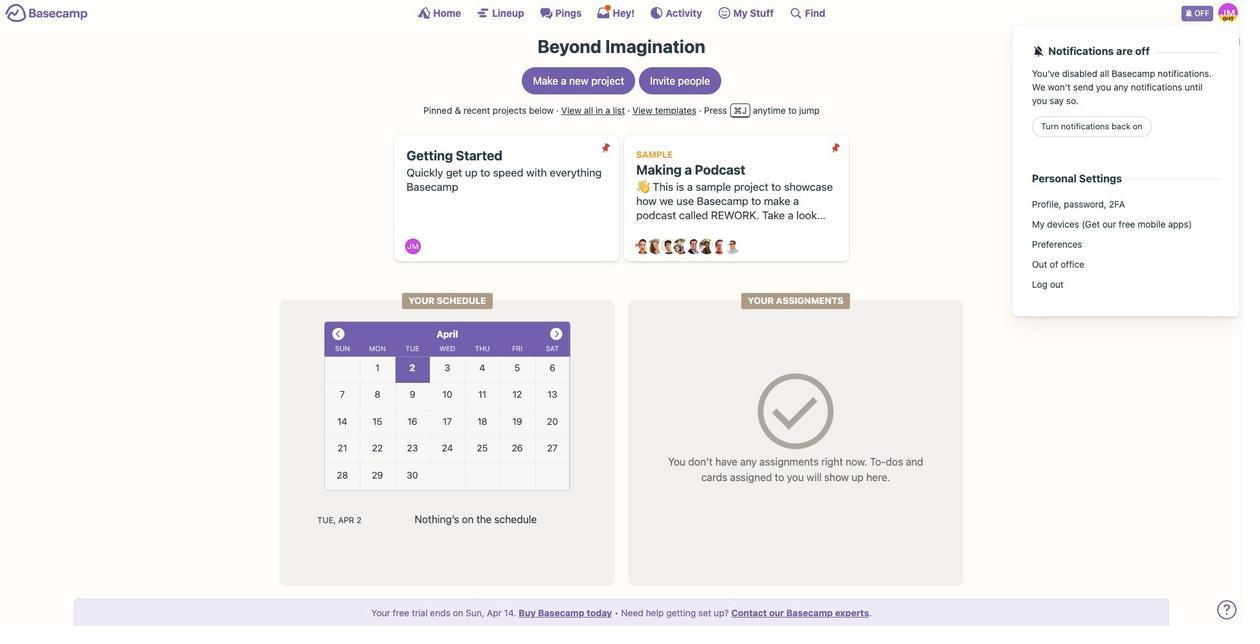 Task type: describe. For each thing, give the bounding box(es) containing it.
jer mill image
[[1219, 3, 1238, 23]]

steve marsh image
[[712, 239, 728, 255]]

cheryl walters image
[[648, 239, 664, 255]]

switch accounts image
[[5, 3, 88, 23]]

jer mill image
[[406, 239, 421, 255]]

jared davis image
[[661, 239, 677, 255]]

annie bryan image
[[635, 239, 651, 255]]



Task type: vqa. For each thing, say whether or not it's contained in the screenshot.
A in the You're subscribed You'll get a notification when someone comments on this message.
no



Task type: locate. For each thing, give the bounding box(es) containing it.
keyboard shortcut: ⌘ + / image
[[790, 6, 803, 19]]

victor cooper image
[[725, 239, 741, 255]]

main element
[[0, 0, 1244, 317]]

josh fiske image
[[687, 239, 702, 255]]

nicole katz image
[[699, 239, 715, 255]]

jennifer young image
[[674, 239, 689, 255]]



